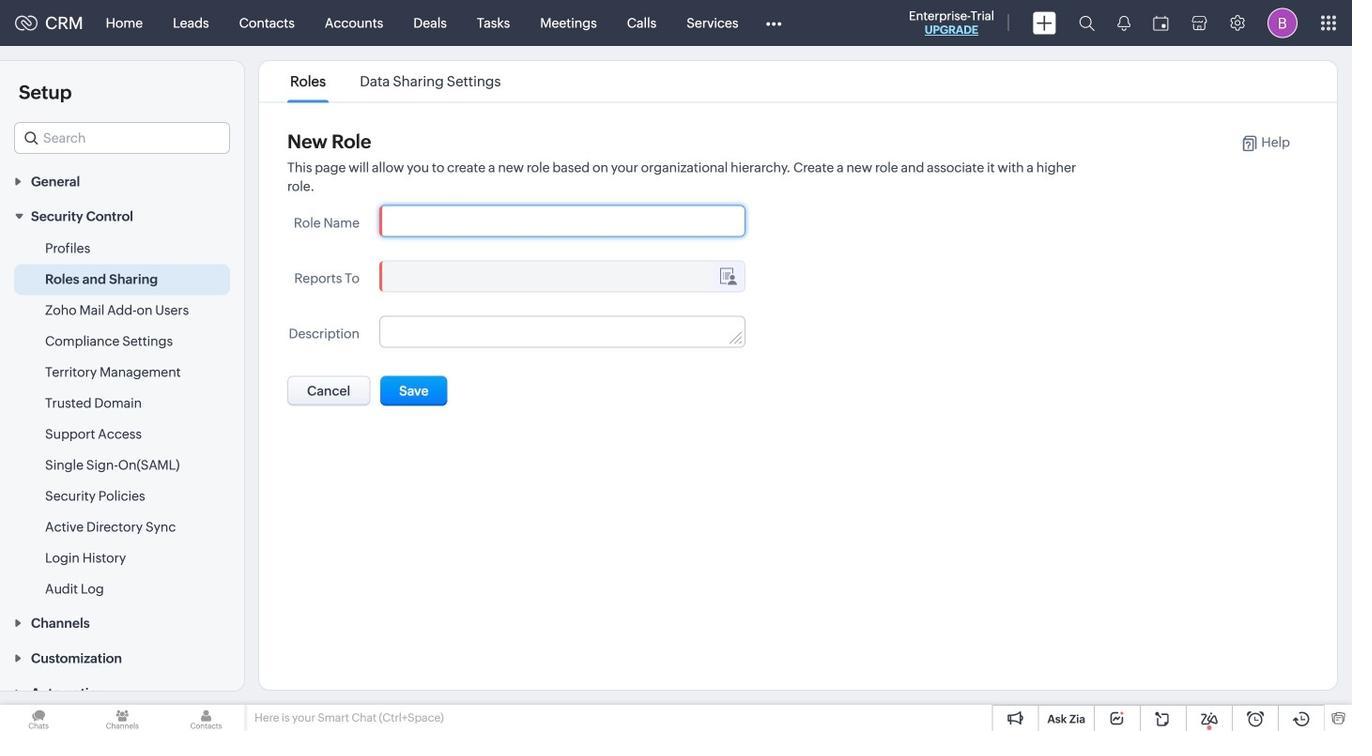 Task type: describe. For each thing, give the bounding box(es) containing it.
signals element
[[1107, 0, 1142, 46]]

Search text field
[[15, 123, 229, 153]]

chats image
[[0, 705, 77, 732]]

create menu element
[[1022, 0, 1068, 46]]

profile image
[[1268, 8, 1298, 38]]

profile element
[[1257, 0, 1309, 46]]

search element
[[1068, 0, 1107, 46]]

create menu image
[[1033, 12, 1057, 34]]

Other Modules field
[[754, 8, 794, 38]]

calendar image
[[1153, 15, 1169, 31]]



Task type: locate. For each thing, give the bounding box(es) containing it.
region
[[0, 234, 244, 606]]

contacts image
[[168, 705, 245, 732]]

None field
[[14, 122, 230, 154]]

None text field
[[380, 206, 745, 236]]

list
[[273, 61, 518, 102]]

logo image
[[15, 15, 38, 31]]

signals image
[[1118, 15, 1131, 31]]

search image
[[1079, 15, 1095, 31]]

channels image
[[84, 705, 161, 732]]

None text field
[[380, 262, 745, 292], [380, 317, 745, 347], [380, 262, 745, 292], [380, 317, 745, 347]]



Task type: vqa. For each thing, say whether or not it's contained in the screenshot.
CPQ Region
no



